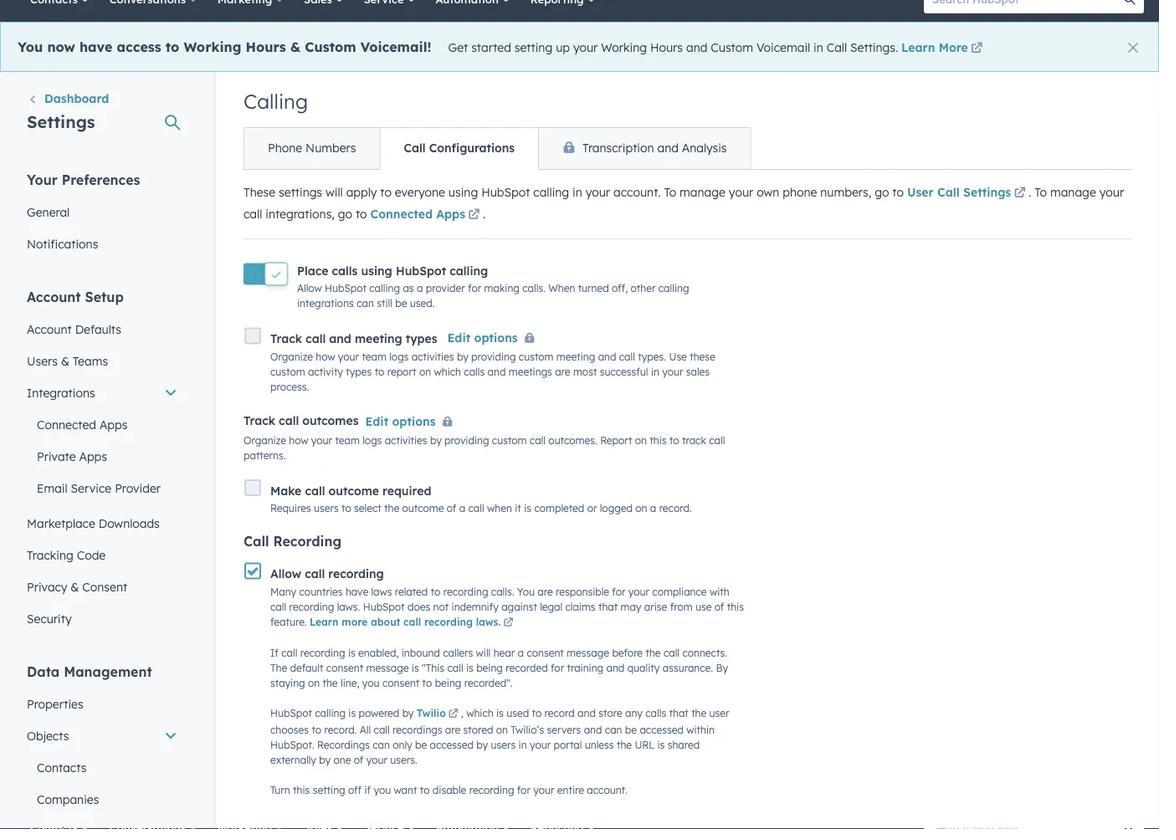 Task type: vqa. For each thing, say whether or not it's contained in the screenshot.
Los Angeles 'button'
no



Task type: locate. For each thing, give the bounding box(es) containing it.
of inside , which is used to record and store any calls that the user chooses to record. all call recordings are stored on twilio's servers and can be  accessed within hubspot. recordings can only be accessed by users in your portal unless the url is shared externally by one of your users.
[[354, 754, 364, 766]]

calls. left the when
[[523, 282, 546, 295]]

account. right entire
[[587, 784, 628, 797]]

access
[[117, 38, 161, 55]]

0 horizontal spatial setting
[[313, 784, 345, 797]]

enabled,
[[358, 647, 399, 660]]

countries
[[299, 586, 343, 598]]

call down many
[[270, 601, 286, 613]]

learn inside you now have access to working hours & custom voicemail! alert
[[902, 40, 936, 54]]

by inside organize how your team logs activities by providing custom meeting and call types. use these custom activity types to report on which calls and meetings are most successful in your sales process.
[[457, 350, 469, 363]]

0 vertical spatial edit
[[448, 330, 471, 345]]

providing inside organize how your team logs activities by providing custom meeting and call types. use these custom activity types to report on which calls and meetings are most successful in your sales process.
[[471, 350, 516, 363]]

account
[[27, 288, 81, 305], [27, 322, 72, 337]]

your preferences
[[27, 171, 140, 188]]

analysis
[[682, 141, 727, 155]]

options for track call and meeting types
[[474, 330, 518, 345]]

accessed up the url in the right bottom of the page
[[640, 724, 684, 736]]

activities for patterns.
[[385, 434, 428, 447]]

0 vertical spatial edit options button
[[448, 328, 541, 349]]

link opens in a new window image inside learn more about call recording laws. link
[[504, 618, 514, 628]]

0 vertical spatial can
[[357, 297, 374, 310]]

track
[[682, 434, 707, 447]]

calls right place at the left of page
[[332, 263, 358, 278]]

phone numbers link
[[244, 128, 380, 169]]

learn for learn more
[[902, 40, 936, 54]]

being up recorded". on the left bottom of page
[[477, 662, 503, 675]]

providing inside organize how your team logs activities by providing custom call outcomes. report on this to track call patterns.
[[445, 434, 489, 447]]

2 to from the left
[[1035, 185, 1047, 200]]

&
[[290, 38, 301, 55], [61, 354, 69, 368], [71, 580, 79, 594]]

1 horizontal spatial this
[[650, 434, 667, 447]]

notifications
[[27, 237, 98, 251]]

2 manage from the left
[[1051, 185, 1097, 200]]

this
[[650, 434, 667, 447], [727, 601, 744, 613], [293, 784, 310, 797]]

edit right 'outcomes' on the left
[[365, 414, 389, 429]]

transcription
[[583, 141, 654, 155]]

will inside if call recording is enabled, inbound callers will hear a consent message before the call connects. the default consent message is "this call is being recorded for training and quality assurance. by staying on the line, you consent to being recorded".
[[476, 647, 491, 660]]

0 horizontal spatial consent
[[326, 662, 364, 675]]

by down stored at the left of the page
[[477, 739, 488, 751]]

meeting down still
[[355, 331, 402, 346]]

track for track call and meeting types
[[270, 331, 302, 346]]

these
[[244, 185, 276, 200]]

0 vertical spatial are
[[555, 365, 571, 378]]

have left laws
[[346, 586, 369, 598]]

1 vertical spatial outcome
[[402, 502, 444, 515]]

team inside organize how your team logs activities by providing custom call outcomes. report on this to track call patterns.
[[335, 434, 360, 447]]

use
[[696, 601, 712, 613]]

1 vertical spatial calls.
[[491, 586, 514, 598]]

types right 'activity'
[[346, 365, 372, 378]]

activity
[[308, 365, 343, 378]]

1 vertical spatial options
[[392, 414, 436, 429]]

0 vertical spatial options
[[474, 330, 518, 345]]

using
[[449, 185, 478, 200], [361, 263, 392, 278]]

& inside users & teams 'link'
[[61, 354, 69, 368]]

0 vertical spatial allow
[[297, 282, 322, 295]]

1 vertical spatial laws.
[[476, 616, 501, 628]]

0 vertical spatial learn
[[902, 40, 936, 54]]

1 horizontal spatial learn
[[902, 40, 936, 54]]

that up within
[[669, 707, 689, 720]]

1 vertical spatial providing
[[445, 434, 489, 447]]

0 vertical spatial go
[[875, 185, 890, 200]]

apps for private apps link at bottom
[[79, 449, 107, 464]]

0 vertical spatial account.
[[614, 185, 661, 200]]

calls left meetings
[[464, 365, 485, 378]]

0 vertical spatial team
[[362, 350, 387, 363]]

custom for &
[[305, 38, 356, 55]]

calls. up against
[[491, 586, 514, 598]]

call inside , which is used to record and store any calls that the user chooses to record. all call recordings are stored on twilio's servers and can be  accessed within hubspot. recordings can only be accessed by users in your portal unless the url is shared externally by one of your users.
[[374, 724, 390, 736]]

how
[[316, 350, 335, 363], [289, 434, 309, 447]]

laws.
[[337, 601, 360, 613], [476, 616, 501, 628]]

for inside "many countries have laws related to recording calls. you are responsible for your compliance with call recording laws. hubspot does not indemnify against legal claims that may arise from use of this feature."
[[612, 586, 626, 598]]

1 vertical spatial team
[[335, 434, 360, 447]]

1 vertical spatial how
[[289, 434, 309, 447]]

recording down countries
[[289, 601, 334, 613]]

a up recorded
[[518, 647, 524, 660]]

activities up required
[[385, 434, 428, 447]]

default
[[290, 662, 324, 675]]

only
[[393, 739, 412, 751]]

still
[[377, 297, 393, 310]]

hubspot.
[[270, 739, 315, 751]]

allow
[[297, 282, 322, 295], [270, 567, 301, 581]]

organize up process. at top left
[[270, 350, 313, 363]]

1 horizontal spatial go
[[875, 185, 890, 200]]

0 horizontal spatial have
[[79, 38, 112, 55]]

tracking
[[27, 548, 73, 563]]

integrations,
[[266, 206, 335, 221]]

0 vertical spatial calls.
[[523, 282, 546, 295]]

in inside organize how your team logs activities by providing custom meeting and call types. use these custom activity types to report on which calls and meetings are most successful in your sales process.
[[651, 365, 660, 378]]

0 vertical spatial accessed
[[640, 724, 684, 736]]

navigation
[[244, 127, 751, 170]]

to down ""this" on the left of page
[[422, 677, 432, 690]]

you
[[18, 38, 43, 55], [517, 586, 535, 598]]

phone
[[783, 185, 817, 200]]

1 horizontal spatial connected apps
[[371, 206, 466, 221]]

0 vertical spatial users
[[314, 502, 339, 515]]

0 horizontal spatial types
[[346, 365, 372, 378]]

1 horizontal spatial being
[[477, 662, 503, 675]]

url
[[635, 739, 655, 751]]

of inside "many countries have laws related to recording calls. you are responsible for your compliance with call recording laws. hubspot does not indemnify against legal claims that may arise from use of this feature."
[[715, 601, 725, 613]]

to left select
[[342, 502, 351, 515]]

1 horizontal spatial settings
[[964, 185, 1012, 200]]

call up successful
[[619, 350, 635, 363]]

can down store
[[605, 724, 622, 736]]

by
[[457, 350, 469, 363], [430, 434, 442, 447], [402, 707, 414, 720], [477, 739, 488, 751], [319, 754, 331, 766]]

are inside "many countries have laws related to recording calls. you are responsible for your compliance with call recording laws. hubspot does not indemnify against legal claims that may arise from use of this feature."
[[538, 586, 553, 598]]

to inside "many countries have laws related to recording calls. you are responsible for your compliance with call recording laws. hubspot does not indemnify against legal claims that may arise from use of this feature."
[[431, 586, 441, 598]]

security
[[27, 612, 72, 626]]

activities inside organize how your team logs activities by providing custom meeting and call types. use these custom activity types to report on which calls and meetings are most successful in your sales process.
[[412, 350, 454, 363]]

for left training
[[551, 662, 564, 675]]

is left enabled,
[[348, 647, 356, 660]]

1 horizontal spatial meeting
[[557, 350, 596, 363]]

these
[[690, 350, 716, 363]]

learn down countries
[[310, 616, 339, 628]]

compliance
[[653, 586, 707, 598]]

0 horizontal spatial users
[[314, 502, 339, 515]]

custom
[[519, 350, 554, 363], [270, 365, 305, 378], [492, 434, 527, 447]]

the
[[270, 662, 287, 675]]

settings right user
[[964, 185, 1012, 200]]

make
[[270, 484, 302, 498]]

of down with
[[715, 601, 725, 613]]

1 vertical spatial setting
[[313, 784, 345, 797]]

account.
[[614, 185, 661, 200], [587, 784, 628, 797]]

. inside . to manage your call integrations, go to
[[1029, 185, 1032, 200]]

the down required
[[384, 502, 400, 515]]

organize inside organize how your team logs activities by providing custom meeting and call types. use these custom activity types to report on which calls and meetings are most successful in your sales process.
[[270, 350, 313, 363]]

2 vertical spatial are
[[445, 724, 461, 736]]

dashboard
[[44, 91, 109, 106]]

are
[[555, 365, 571, 378], [538, 586, 553, 598], [445, 724, 461, 736]]

how down track call outcomes
[[289, 434, 309, 447]]

1 account from the top
[[27, 288, 81, 305]]

other
[[631, 282, 656, 295]]

connected apps inside account setup element
[[37, 417, 128, 432]]

0 vertical spatial account
[[27, 288, 81, 305]]

this down with
[[727, 601, 744, 613]]

navigation containing phone numbers
[[244, 127, 751, 170]]

you inside you now have access to working hours & custom voicemail! alert
[[18, 38, 43, 55]]

allow inside place calls using hubspot calling allow hubspot calling as a provider for making calls. when turned off, other calling integrations can still be used.
[[297, 282, 322, 295]]

setting
[[515, 40, 553, 54], [313, 784, 345, 797]]

link opens in a new window image inside connected apps link
[[469, 209, 480, 221]]

organize for organize how your team logs activities by providing custom call outcomes. report on this to track call patterns.
[[244, 434, 286, 447]]

this inside organize how your team logs activities by providing custom call outcomes. report on this to track call patterns.
[[650, 434, 667, 447]]

0 horizontal spatial connected apps
[[37, 417, 128, 432]]

0 vertical spatial that
[[599, 601, 618, 613]]

0 horizontal spatial record.
[[324, 724, 357, 736]]

1 horizontal spatial calls.
[[523, 282, 546, 295]]

by up required
[[430, 434, 442, 447]]

0 vertical spatial activities
[[412, 350, 454, 363]]

of left when
[[447, 502, 457, 515]]

1 vertical spatial can
[[605, 724, 622, 736]]

organize how your team logs activities by providing custom call outcomes. report on this to track call patterns.
[[244, 434, 725, 462]]

& for teams
[[61, 354, 69, 368]]

integrations
[[27, 386, 95, 400]]

call
[[827, 40, 847, 54], [404, 141, 426, 155], [938, 185, 960, 200], [244, 533, 269, 550]]

to down transcription and analysis
[[664, 185, 677, 200]]

transcription and analysis
[[583, 141, 727, 155]]

call up assurance.
[[664, 647, 680, 660]]

by down provider
[[457, 350, 469, 363]]

0 vertical spatial consent
[[527, 647, 564, 660]]

account for account setup
[[27, 288, 81, 305]]

options down report
[[392, 414, 436, 429]]

when
[[549, 282, 575, 295]]

account inside 'link'
[[27, 322, 72, 337]]

1 vertical spatial edit
[[365, 414, 389, 429]]

be right still
[[395, 297, 407, 310]]

to left track
[[670, 434, 680, 447]]

team
[[362, 350, 387, 363], [335, 434, 360, 447]]

edit options button down report
[[365, 412, 459, 433]]

place calls using hubspot calling allow hubspot calling as a provider for making calls. when turned off, other calling integrations can still be used.
[[297, 263, 689, 310]]

& inside privacy & consent link
[[71, 580, 79, 594]]

record
[[545, 707, 575, 720]]

consent down inbound
[[383, 677, 420, 690]]

of right one
[[354, 754, 364, 766]]

have right now
[[79, 38, 112, 55]]

notifications link
[[17, 228, 188, 260]]

to right user call settings link
[[1035, 185, 1047, 200]]

custom up meetings
[[519, 350, 554, 363]]

consent
[[82, 580, 127, 594]]

learn more link
[[902, 40, 986, 57]]

be down any
[[625, 724, 637, 736]]

logs inside organize how your team logs activities by providing custom meeting and call types. use these custom activity types to report on which calls and meetings are most successful in your sales process.
[[390, 350, 409, 363]]

0 horizontal spatial being
[[435, 677, 462, 690]]

report
[[387, 365, 417, 378]]

you now have access to working hours & custom voicemail! alert
[[0, 22, 1160, 72]]

logs
[[390, 350, 409, 363], [363, 434, 382, 447]]

link opens in a new window image
[[971, 41, 983, 57], [971, 43, 983, 54], [504, 616, 514, 631], [449, 710, 459, 720]]

user call settings link
[[908, 184, 1029, 204]]

for left entire
[[517, 784, 531, 797]]

1 horizontal spatial logs
[[390, 350, 409, 363]]

& up the calling on the top left of the page
[[290, 38, 301, 55]]

general
[[27, 205, 70, 219]]

consent up recorded
[[527, 647, 564, 660]]

your inside organize how your team logs activities by providing custom call outcomes. report on this to track call patterns.
[[311, 434, 332, 447]]

which
[[434, 365, 461, 378], [466, 707, 494, 720]]

privacy & consent
[[27, 580, 127, 594]]

your
[[27, 171, 58, 188]]

1 vertical spatial connected
[[37, 417, 96, 432]]

1 vertical spatial being
[[435, 677, 462, 690]]

call right all
[[374, 724, 390, 736]]

Search HubSpot search field
[[924, 0, 1129, 13]]

hours for and
[[650, 40, 683, 54]]

outcome up select
[[329, 484, 379, 498]]

1 vertical spatial account
[[27, 322, 72, 337]]

.
[[1029, 185, 1032, 200], [483, 206, 486, 221]]

1 vertical spatial go
[[338, 206, 353, 221]]

edit options down report
[[365, 414, 436, 429]]

providing up make call outcome required requires users to select the outcome of a call when it is completed or logged on a record.
[[445, 434, 489, 447]]

on
[[419, 365, 431, 378], [635, 434, 647, 447], [636, 502, 648, 515], [308, 677, 320, 690], [496, 724, 508, 736]]

not
[[433, 601, 449, 613]]

call up countries
[[305, 567, 325, 581]]

hubspot inside "many countries have laws related to recording calls. you are responsible for your compliance with call recording laws. hubspot does not indemnify against legal claims that may arise from use of this feature."
[[363, 601, 405, 613]]

0 vertical spatial which
[[434, 365, 461, 378]]

options for track call outcomes
[[392, 414, 436, 429]]

& for consent
[[71, 580, 79, 594]]

team for types
[[362, 350, 387, 363]]

options up organize how your team logs activities by providing custom meeting and call types. use these custom activity types to report on which calls and meetings are most successful in your sales process.
[[474, 330, 518, 345]]

0 vertical spatial this
[[650, 434, 667, 447]]

have inside alert
[[79, 38, 112, 55]]

for up may
[[612, 586, 626, 598]]

you right if
[[374, 784, 391, 797]]

0 vertical spatial organize
[[270, 350, 313, 363]]

record. right "logged"
[[659, 502, 692, 515]]

laws. down the indemnify
[[476, 616, 501, 628]]

edit up organize how your team logs activities by providing custom meeting and call types. use these custom activity types to report on which calls and meetings are most successful in your sales process.
[[448, 330, 471, 345]]

users inside , which is used to record and store any calls that the user chooses to record. all call recordings are stored on twilio's servers and can be  accessed within hubspot. recordings can only be accessed by users in your portal unless the url is shared externally by one of your users.
[[491, 739, 516, 751]]

1 vertical spatial message
[[366, 662, 409, 675]]

options
[[474, 330, 518, 345], [392, 414, 436, 429]]

for inside if call recording is enabled, inbound callers will hear a consent message before the call connects. the default consent message is "this call is being recorded for training and quality assurance. by staying on the line, you consent to being recorded".
[[551, 662, 564, 675]]

0 vertical spatial being
[[477, 662, 503, 675]]

working for to
[[184, 38, 241, 55]]

track up patterns.
[[244, 414, 275, 428]]

2 vertical spatial calls
[[646, 707, 667, 720]]

1 horizontal spatial which
[[466, 707, 494, 720]]

team inside organize how your team logs activities by providing custom meeting and call types. use these custom activity types to report on which calls and meetings are most successful in your sales process.
[[362, 350, 387, 363]]

voicemail
[[757, 40, 811, 54]]

2 account from the top
[[27, 322, 72, 337]]

1 horizontal spatial you
[[517, 586, 535, 598]]

use
[[669, 350, 687, 363]]

quality
[[628, 662, 660, 675]]

logs inside organize how your team logs activities by providing custom call outcomes. report on this to track call patterns.
[[363, 434, 382, 447]]

0 vertical spatial will
[[326, 185, 343, 200]]

allow down place at the left of page
[[297, 282, 322, 295]]

1 horizontal spatial setting
[[515, 40, 553, 54]]

track call outcomes
[[244, 414, 359, 428]]

. right the user call settings
[[1029, 185, 1032, 200]]

0 horizontal spatial laws.
[[337, 601, 360, 613]]

1 vertical spatial be
[[625, 724, 637, 736]]

0 horizontal spatial logs
[[363, 434, 382, 447]]

have for countries
[[346, 586, 369, 598]]

2 vertical spatial custom
[[492, 434, 527, 447]]

0 vertical spatial setting
[[515, 40, 553, 54]]

a right as
[[417, 282, 423, 295]]

track up process. at top left
[[270, 331, 302, 346]]

1 horizontal spatial manage
[[1051, 185, 1097, 200]]

edit for track call outcomes
[[365, 414, 389, 429]]

1 vertical spatial settings
[[964, 185, 1012, 200]]

connected apps down everyone
[[371, 206, 466, 221]]

on inside , which is used to record and store any calls that the user chooses to record. all call recordings are stored on twilio's servers and can be  accessed within hubspot. recordings can only be accessed by users in your portal unless the url is shared externally by one of your users.
[[496, 724, 508, 736]]

0 horizontal spatial are
[[445, 724, 461, 736]]

1 vertical spatial users
[[491, 739, 516, 751]]

0 horizontal spatial will
[[326, 185, 343, 200]]

1 horizontal spatial how
[[316, 350, 335, 363]]

custom left voicemail
[[711, 40, 754, 54]]

logs for types
[[390, 350, 409, 363]]

connected inside account setup element
[[37, 417, 96, 432]]

1 vertical spatial learn
[[310, 616, 339, 628]]

providing
[[471, 350, 516, 363], [445, 434, 489, 447]]

if call recording is enabled, inbound callers will hear a consent message before the call connects. the default consent message is "this call is being recorded for training and quality assurance. by staying on the line, you consent to being recorded".
[[270, 647, 728, 690]]

is right it
[[524, 502, 532, 515]]

link opens in a new window image
[[1014, 184, 1026, 204], [1014, 188, 1026, 200], [469, 205, 480, 225], [469, 209, 480, 221], [504, 618, 514, 628], [449, 707, 459, 722]]

call left settings.
[[827, 40, 847, 54]]

1 vertical spatial using
[[361, 263, 392, 278]]

track call and meeting types
[[270, 331, 438, 346]]

1 vertical spatial you
[[517, 586, 535, 598]]

1 vertical spatial .
[[483, 206, 486, 221]]

apps up service
[[79, 449, 107, 464]]

users down twilio's
[[491, 739, 516, 751]]

activities inside organize how your team logs activities by providing custom call outcomes. report on this to track call patterns.
[[385, 434, 428, 447]]

is down callers
[[466, 662, 474, 675]]

this left track
[[650, 434, 667, 447]]

0 vertical spatial connected apps
[[371, 206, 466, 221]]

2 vertical spatial of
[[354, 754, 364, 766]]

privacy & consent link
[[17, 571, 188, 603]]

voicemail!
[[361, 38, 432, 55]]

account up users
[[27, 322, 72, 337]]

1 vertical spatial calls
[[464, 365, 485, 378]]

your inside "many countries have laws related to recording calls. you are responsible for your compliance with call recording laws. hubspot does not indemnify against legal claims that may arise from use of this feature."
[[629, 586, 650, 598]]

0 vertical spatial record.
[[659, 502, 692, 515]]

hubspot up about in the bottom left of the page
[[363, 601, 405, 613]]

edit options button for track call outcomes
[[365, 412, 459, 433]]

being down ""this" on the left of page
[[435, 677, 462, 690]]

a inside if call recording is enabled, inbound callers will hear a consent message before the call connects. the default consent message is "this call is being recorded for training and quality assurance. by staying on the line, you consent to being recorded".
[[518, 647, 524, 660]]

how inside organize how your team logs activities by providing custom meeting and call types. use these custom activity types to report on which calls and meetings are most successful in your sales process.
[[316, 350, 335, 363]]

2 horizontal spatial this
[[727, 601, 744, 613]]

0 horizontal spatial .
[[483, 206, 486, 221]]

connected down everyone
[[371, 206, 433, 221]]

the left line,
[[323, 677, 338, 690]]

private
[[37, 449, 76, 464]]

organize inside organize how your team logs activities by providing custom call outcomes. report on this to track call patterns.
[[244, 434, 286, 447]]

& right 'privacy'
[[71, 580, 79, 594]]

many countries have laws related to recording calls. you are responsible for your compliance with call recording laws. hubspot does not indemnify against legal claims that may arise from use of this feature.
[[270, 586, 744, 628]]

custom for patterns.
[[492, 434, 527, 447]]

how inside organize how your team logs activities by providing custom call outcomes. report on this to track call patterns.
[[289, 434, 309, 447]]

0 horizontal spatial custom
[[305, 38, 356, 55]]

& right users
[[61, 354, 69, 368]]

in
[[814, 40, 824, 54], [573, 185, 583, 200], [651, 365, 660, 378], [519, 739, 527, 751]]

edit options
[[448, 330, 518, 345], [365, 414, 436, 429]]

custom left voicemail!
[[305, 38, 356, 55]]

setting inside you now have access to working hours & custom voicemail! alert
[[515, 40, 553, 54]]

to right want
[[420, 784, 430, 797]]

apps for bottommost connected apps link
[[100, 417, 128, 432]]

is
[[524, 502, 532, 515], [348, 647, 356, 660], [412, 662, 419, 675], [466, 662, 474, 675], [349, 707, 356, 720], [497, 707, 504, 720], [658, 739, 665, 751]]

in inside , which is used to record and store any calls that the user chooses to record. all call recordings are stored on twilio's servers and can be  accessed within hubspot. recordings can only be accessed by users in your portal unless the url is shared externally by one of your users.
[[519, 739, 527, 751]]

1 vertical spatial custom
[[270, 365, 305, 378]]

have for now
[[79, 38, 112, 55]]

custom inside organize how your team logs activities by providing custom call outcomes. report on this to track call patterns.
[[492, 434, 527, 447]]

unless
[[585, 739, 614, 751]]

1 horizontal spatial custom
[[711, 40, 754, 54]]

using up still
[[361, 263, 392, 278]]

go right numbers,
[[875, 185, 890, 200]]

0 horizontal spatial which
[[434, 365, 461, 378]]

1 to from the left
[[664, 185, 677, 200]]

0 horizontal spatial hours
[[246, 38, 286, 55]]

of inside make call outcome required requires users to select the outcome of a call when it is completed or logged on a record.
[[447, 502, 457, 515]]

for left making
[[468, 282, 482, 295]]

0 vertical spatial custom
[[519, 350, 554, 363]]

will
[[326, 185, 343, 200], [476, 647, 491, 660]]

private apps link
[[17, 441, 188, 473]]

you right line,
[[362, 677, 380, 690]]

call right track
[[709, 434, 725, 447]]

be inside place calls using hubspot calling allow hubspot calling as a provider for making calls. when turned off, other calling integrations can still be used.
[[395, 297, 407, 310]]

2 horizontal spatial be
[[625, 724, 637, 736]]

1 horizontal spatial hours
[[650, 40, 683, 54]]

0 vertical spatial of
[[447, 502, 457, 515]]

provider
[[115, 481, 161, 496]]

your inside you now have access to working hours & custom voicemail! alert
[[573, 40, 598, 54]]

will left the apply
[[326, 185, 343, 200]]

meeting
[[355, 331, 402, 346], [557, 350, 596, 363]]

1 horizontal spatial outcome
[[402, 502, 444, 515]]

more
[[342, 616, 368, 628]]

patterns.
[[244, 449, 286, 462]]

required
[[383, 484, 431, 498]]

1 horizontal spatial users
[[491, 739, 516, 751]]

users right 'requires'
[[314, 502, 339, 515]]

1 vertical spatial meeting
[[557, 350, 596, 363]]

0 horizontal spatial learn
[[310, 616, 339, 628]]

connected up private apps on the bottom left of page
[[37, 417, 96, 432]]

have inside "many countries have laws related to recording calls. you are responsible for your compliance with call recording laws. hubspot does not indemnify against legal claims that may arise from use of this feature."
[[346, 586, 369, 598]]

consent
[[527, 647, 564, 660], [326, 662, 364, 675], [383, 677, 420, 690]]

twilio link
[[417, 707, 461, 722]]

call down process. at top left
[[279, 414, 299, 428]]



Task type: describe. For each thing, give the bounding box(es) containing it.
call inside you now have access to working hours & custom voicemail! alert
[[827, 40, 847, 54]]

used.
[[410, 297, 435, 310]]

by inside organize how your team logs activities by providing custom call outcomes. report on this to track call patterns.
[[430, 434, 442, 447]]

search button
[[1116, 0, 1145, 13]]

custom for and
[[711, 40, 754, 54]]

email service provider
[[37, 481, 161, 496]]

connects.
[[683, 647, 728, 660]]

record. inside , which is used to record and store any calls that the user chooses to record. all call recordings are stored on twilio's servers and can be  accessed within hubspot. recordings can only be accessed by users in your portal unless the url is shared externally by one of your users.
[[324, 724, 357, 736]]

close image
[[1129, 43, 1139, 53]]

calls. inside "many countries have laws related to recording calls. you are responsible for your compliance with call recording laws. hubspot does not indemnify against legal claims that may arise from use of this feature."
[[491, 586, 514, 598]]

go inside . to manage your call integrations, go to
[[338, 206, 353, 221]]

indemnify
[[452, 601, 499, 613]]

to inside . to manage your call integrations, go to
[[1035, 185, 1047, 200]]

chooses
[[270, 724, 309, 736]]

activities for types
[[412, 350, 454, 363]]

data management element
[[17, 663, 188, 830]]

outcomes.
[[549, 434, 598, 447]]

the up "quality"
[[646, 647, 661, 660]]

the inside make call outcome required requires users to select the outcome of a call when it is completed or logged on a record.
[[384, 502, 400, 515]]

hours for &
[[246, 38, 286, 55]]

up
[[556, 40, 570, 54]]

edit options button for track call and meeting types
[[448, 328, 541, 349]]

calls. inside place calls using hubspot calling allow hubspot calling as a provider for making calls. when turned off, other calling integrations can still be used.
[[523, 282, 546, 295]]

2 vertical spatial consent
[[383, 677, 420, 690]]

providing for call
[[445, 434, 489, 447]]

claims
[[566, 601, 596, 613]]

arise
[[644, 601, 668, 613]]

dashboard link
[[27, 90, 109, 110]]

organize for organize how your team logs activities by providing custom meeting and call types. use these custom activity types to report on which calls and meetings are most successful in your sales process.
[[270, 350, 313, 363]]

hubspot up chooses on the bottom of page
[[270, 707, 312, 720]]

for inside place calls using hubspot calling allow hubspot calling as a provider for making calls. when turned off, other calling integrations can still be used.
[[468, 282, 482, 295]]

contacts
[[37, 761, 87, 775]]

general link
[[17, 196, 188, 228]]

0 horizontal spatial this
[[293, 784, 310, 797]]

2 vertical spatial can
[[373, 739, 390, 751]]

on inside organize how your team logs activities by providing custom meeting and call types. use these custom activity types to report on which calls and meetings are most successful in your sales process.
[[419, 365, 431, 378]]

recordings
[[317, 739, 370, 751]]

is down inbound
[[412, 662, 419, 675]]

recording inside learn more about call recording laws. link
[[424, 616, 473, 628]]

setting for this
[[313, 784, 345, 797]]

defaults
[[75, 322, 121, 337]]

to left user
[[893, 185, 904, 200]]

this inside "many countries have laws related to recording calls. you are responsible for your compliance with call recording laws. hubspot does not indemnify against legal claims that may arise from use of this feature."
[[727, 601, 744, 613]]

on inside if call recording is enabled, inbound callers will hear a consent message before the call connects. the default consent message is "this call is being recorded for training and quality assurance. by staying on the line, you consent to being recorded".
[[308, 677, 320, 690]]

servers
[[547, 724, 581, 736]]

a left when
[[459, 502, 466, 515]]

in down transcription and analysis button
[[573, 185, 583, 200]]

link opens in a new window image inside twilio link
[[449, 710, 459, 720]]

which inside organize how your team logs activities by providing custom meeting and call types. use these custom activity types to report on which calls and meetings are most successful in your sales process.
[[434, 365, 461, 378]]

, which is used to record and store any calls that the user chooses to record. all call recordings are stored on twilio's servers and can be  accessed within hubspot. recordings can only be accessed by users in your portal unless the url is shared externally by one of your users.
[[270, 707, 730, 766]]

line,
[[341, 677, 360, 690]]

is right the url in the right bottom of the page
[[658, 739, 665, 751]]

user
[[908, 185, 934, 200]]

hubspot up as
[[396, 263, 446, 278]]

to right the apply
[[380, 185, 392, 200]]

call down callers
[[447, 662, 464, 675]]

recorded
[[506, 662, 548, 675]]

call configurations
[[404, 141, 515, 155]]

call inside "many countries have laws related to recording calls. you are responsible for your compliance with call recording laws. hubspot does not indemnify against legal claims that may arise from use of this feature."
[[270, 601, 286, 613]]

to inside organize how your team logs activities by providing custom call outcomes. report on this to track call patterns.
[[670, 434, 680, 447]]

0 horizontal spatial accessed
[[430, 739, 474, 751]]

0 vertical spatial message
[[567, 647, 610, 660]]

your inside . to manage your call integrations, go to
[[1100, 185, 1125, 200]]

0 vertical spatial settings
[[27, 111, 95, 132]]

and inside if call recording is enabled, inbound callers will hear a consent message before the call connects. the default consent message is "this call is being recorded for training and quality assurance. by staying on the line, you consent to being recorded".
[[607, 662, 625, 675]]

legal
[[540, 601, 563, 613]]

using inside place calls using hubspot calling allow hubspot calling as a provider for making calls. when turned off, other calling integrations can still be used.
[[361, 263, 392, 278]]

numbers,
[[821, 185, 872, 200]]

1 horizontal spatial connected apps link
[[371, 205, 483, 225]]

training
[[567, 662, 604, 675]]

stored
[[464, 724, 494, 736]]

code
[[77, 548, 106, 563]]

call up everyone
[[404, 141, 426, 155]]

successful
[[600, 365, 648, 378]]

recording up laws
[[328, 567, 384, 581]]

that inside , which is used to record and store any calls that the user chooses to record. all call recordings are stored on twilio's servers and can be  accessed within hubspot. recordings can only be accessed by users in your portal unless the url is shared externally by one of your users.
[[669, 707, 689, 720]]

outcomes
[[303, 414, 359, 428]]

you inside if call recording is enabled, inbound callers will hear a consent message before the call connects. the default consent message is "this call is being recorded for training and quality assurance. by staying on the line, you consent to being recorded".
[[362, 677, 380, 690]]

on inside organize how your team logs activities by providing custom call outcomes. report on this to track call patterns.
[[635, 434, 647, 447]]

users inside make call outcome required requires users to select the outcome of a call when it is completed or logged on a record.
[[314, 502, 339, 515]]

by left one
[[319, 754, 331, 766]]

calls inside organize how your team logs activities by providing custom meeting and call types. use these custom activity types to report on which calls and meetings are most successful in your sales process.
[[464, 365, 485, 378]]

email service provider link
[[17, 473, 188, 504]]

report
[[600, 434, 633, 447]]

custom for types
[[519, 350, 554, 363]]

tracking code
[[27, 548, 106, 563]]

hear
[[494, 647, 515, 660]]

edit for track call and meeting types
[[448, 330, 471, 345]]

shared
[[668, 739, 700, 751]]

1 horizontal spatial be
[[415, 739, 427, 751]]

,
[[461, 707, 464, 720]]

1 vertical spatial allow
[[270, 567, 301, 581]]

your preferences element
[[17, 170, 188, 260]]

contacts link
[[17, 752, 188, 784]]

user call settings
[[908, 185, 1012, 200]]

recording up the indemnify
[[444, 586, 489, 598]]

are inside , which is used to record and store any calls that the user chooses to record. all call recordings are stored on twilio's servers and can be  accessed within hubspot. recordings can only be accessed by users in your portal unless the url is shared externally by one of your users.
[[445, 724, 461, 736]]

and inside you now have access to working hours & custom voicemail! alert
[[687, 40, 708, 54]]

setting for started
[[515, 40, 553, 54]]

account defaults
[[27, 322, 121, 337]]

call configurations link
[[380, 128, 538, 169]]

the up within
[[692, 707, 707, 720]]

"this
[[422, 662, 445, 675]]

is left powered
[[349, 707, 356, 720]]

0 vertical spatial types
[[406, 331, 438, 346]]

by up recordings
[[402, 707, 414, 720]]

may
[[621, 601, 642, 613]]

edit options for track call outcomes
[[365, 414, 436, 429]]

the left the url in the right bottom of the page
[[617, 739, 632, 751]]

management
[[64, 664, 152, 680]]

1 horizontal spatial accessed
[[640, 724, 684, 736]]

call inside organize how your team logs activities by providing custom meeting and call types. use these custom activity types to report on which calls and meetings are most successful in your sales process.
[[619, 350, 635, 363]]

email
[[37, 481, 67, 496]]

0 horizontal spatial meeting
[[355, 331, 402, 346]]

laws. inside "many countries have laws related to recording calls. you are responsible for your compliance with call recording laws. hubspot does not indemnify against legal claims that may arise from use of this feature."
[[337, 601, 360, 613]]

is inside make call outcome required requires users to select the outcome of a call when it is completed or logged on a record.
[[524, 502, 532, 515]]

to inside if call recording is enabled, inbound callers will hear a consent message before the call connects. the default consent message is "this call is being recorded for training and quality assurance. by staying on the line, you consent to being recorded".
[[422, 677, 432, 690]]

does
[[408, 601, 430, 613]]

edit options for track call and meeting types
[[448, 330, 518, 345]]

laws
[[371, 586, 392, 598]]

store
[[599, 707, 623, 720]]

against
[[502, 601, 537, 613]]

is left the used at the bottom
[[497, 707, 504, 720]]

can inside place calls using hubspot calling allow hubspot calling as a provider for making calls. when turned off, other calling integrations can still be used.
[[357, 297, 374, 310]]

logs for patterns.
[[363, 434, 382, 447]]

. for .
[[483, 206, 486, 221]]

. to manage your call integrations, go to
[[244, 185, 1125, 221]]

learn more
[[902, 40, 969, 54]]

which inside , which is used to record and store any calls that the user chooses to record. all call recordings are stored on twilio's servers and can be  accessed within hubspot. recordings can only be accessed by users in your portal unless the url is shared externally by one of your users.
[[466, 707, 494, 720]]

that inside "many countries have laws related to recording calls. you are responsible for your compliance with call recording laws. hubspot does not indemnify against legal claims that may arise from use of this feature."
[[599, 601, 618, 613]]

by
[[716, 662, 728, 675]]

when
[[487, 502, 512, 515]]

call left outcomes.
[[530, 434, 546, 447]]

types inside organize how your team logs activities by providing custom meeting and call types. use these custom activity types to report on which calls and meetings are most successful in your sales process.
[[346, 365, 372, 378]]

manage inside . to manage your call integrations, go to
[[1051, 185, 1097, 200]]

from
[[670, 601, 693, 613]]

search image
[[1124, 0, 1136, 5]]

0 vertical spatial outcome
[[329, 484, 379, 498]]

many
[[270, 586, 297, 598]]

process.
[[270, 380, 309, 393]]

to inside organize how your team logs activities by providing custom meeting and call types. use these custom activity types to report on which calls and meetings are most successful in your sales process.
[[375, 365, 385, 378]]

1 vertical spatial connected apps link
[[17, 409, 188, 441]]

it
[[515, 502, 521, 515]]

are inside organize how your team logs activities by providing custom meeting and call types. use these custom activity types to report on which calls and meetings are most successful in your sales process.
[[555, 365, 571, 378]]

call left when
[[468, 502, 485, 515]]

hubspot calling is powered by
[[270, 707, 417, 720]]

account setup element
[[17, 288, 188, 635]]

calls inside place calls using hubspot calling allow hubspot calling as a provider for making calls. when turned off, other calling integrations can still be used.
[[332, 263, 358, 278]]

call up 'activity'
[[306, 331, 326, 346]]

users & teams
[[27, 354, 108, 368]]

providing for meeting
[[471, 350, 516, 363]]

call inside . to manage your call integrations, go to
[[244, 206, 262, 221]]

meetings
[[509, 365, 552, 378]]

learn more about call recording laws.
[[310, 616, 501, 628]]

off
[[348, 784, 362, 797]]

a right "logged"
[[650, 502, 657, 515]]

call right "if"
[[282, 647, 298, 660]]

about
[[371, 616, 401, 628]]

how for types
[[316, 350, 335, 363]]

users & teams link
[[17, 345, 188, 377]]

phone
[[268, 141, 302, 155]]

externally
[[270, 754, 316, 766]]

& inside you now have access to working hours & custom voicemail! alert
[[290, 38, 301, 55]]

on inside make call outcome required requires users to select the outcome of a call when it is completed or logged on a record.
[[636, 502, 648, 515]]

entire
[[557, 784, 584, 797]]

making
[[484, 282, 520, 295]]

hubspot down configurations
[[482, 185, 530, 200]]

and inside button
[[658, 141, 679, 155]]

to right chooses on the bottom of page
[[312, 724, 322, 736]]

place
[[297, 263, 329, 278]]

call down does
[[404, 616, 421, 628]]

assurance.
[[663, 662, 713, 675]]

settings inside user call settings link
[[964, 185, 1012, 200]]

0 vertical spatial apps
[[436, 206, 466, 221]]

you inside "many countries have laws related to recording calls. you are responsible for your compliance with call recording laws. hubspot does not indemnify against legal claims that may arise from use of this feature."
[[517, 586, 535, 598]]

marketplace
[[27, 516, 95, 531]]

call right user
[[938, 185, 960, 200]]

privacy
[[27, 580, 67, 594]]

types.
[[638, 350, 667, 363]]

integrations button
[[17, 377, 188, 409]]

1 vertical spatial you
[[374, 784, 391, 797]]

apply
[[346, 185, 377, 200]]

1 horizontal spatial using
[[449, 185, 478, 200]]

a inside place calls using hubspot calling allow hubspot calling as a provider for making calls. when turned off, other calling integrations can still be used.
[[417, 282, 423, 295]]

responsible
[[556, 586, 610, 598]]

before
[[612, 647, 643, 660]]

team for patterns.
[[335, 434, 360, 447]]

1 horizontal spatial connected
[[371, 206, 433, 221]]

account for account defaults
[[27, 322, 72, 337]]

1 vertical spatial account.
[[587, 784, 628, 797]]

own
[[757, 185, 780, 200]]

link opens in a new window image inside user call settings link
[[1014, 188, 1026, 200]]

how for patterns.
[[289, 434, 309, 447]]

0 horizontal spatial message
[[366, 662, 409, 675]]

settings.
[[851, 40, 898, 54]]

users
[[27, 354, 58, 368]]

call left recording
[[244, 533, 269, 550]]

1 manage from the left
[[680, 185, 726, 200]]

to inside make call outcome required requires users to select the outcome of a call when it is completed or logged on a record.
[[342, 502, 351, 515]]

call right make
[[305, 484, 325, 498]]

2 horizontal spatial consent
[[527, 647, 564, 660]]

recording inside if call recording is enabled, inbound callers will hear a consent message before the call connects. the default consent message is "this call is being recorded for training and quality assurance. by staying on the line, you consent to being recorded".
[[300, 647, 345, 660]]

make call outcome required requires users to select the outcome of a call when it is completed or logged on a record.
[[270, 484, 692, 515]]

with
[[710, 586, 730, 598]]

turn this setting off if you want to disable recording for your entire account.
[[270, 784, 628, 797]]

recording
[[273, 533, 342, 550]]

working for your
[[601, 40, 647, 54]]

calls inside , which is used to record and store any calls that the user chooses to record. all call recordings are stored on twilio's servers and can be  accessed within hubspot. recordings can only be accessed by users in your portal unless the url is shared externally by one of your users.
[[646, 707, 667, 720]]

learn for learn more about call recording laws.
[[310, 616, 339, 628]]

all
[[360, 724, 371, 736]]

. for . to manage your call integrations, go to
[[1029, 185, 1032, 200]]

meeting inside organize how your team logs activities by providing custom meeting and call types. use these custom activity types to report on which calls and meetings are most successful in your sales process.
[[557, 350, 596, 363]]

record. inside make call outcome required requires users to select the outcome of a call when it is completed or logged on a record.
[[659, 502, 692, 515]]

hubspot up integrations on the top left of the page
[[325, 282, 367, 295]]

portal
[[554, 739, 582, 751]]

to up twilio's
[[532, 707, 542, 720]]

user
[[710, 707, 730, 720]]

one
[[334, 754, 351, 766]]

track for track call outcomes
[[244, 414, 275, 428]]

in inside alert
[[814, 40, 824, 54]]

to inside . to manage your call integrations, go to
[[356, 206, 367, 221]]

to inside alert
[[166, 38, 179, 55]]

most
[[573, 365, 597, 378]]

numbers
[[306, 141, 356, 155]]

recording right disable
[[469, 784, 514, 797]]

setup
[[85, 288, 124, 305]]



